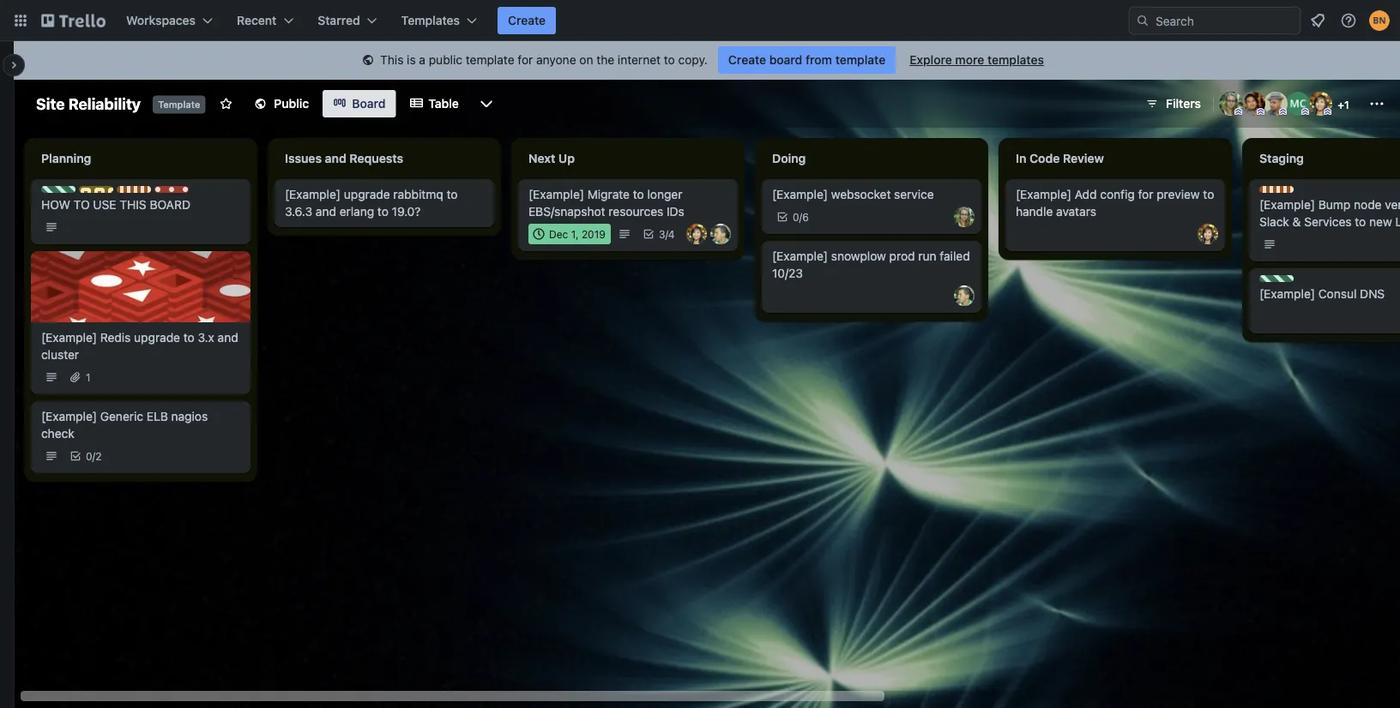 Task type: locate. For each thing, give the bounding box(es) containing it.
public
[[429, 53, 463, 67]]

19.0?
[[392, 205, 421, 219]]

workspaces
[[126, 13, 196, 27]]

more
[[955, 53, 984, 67]]

/ down [example] generic elb nagios check
[[92, 451, 95, 463]]

reliability
[[68, 94, 141, 113]]

dec
[[549, 228, 568, 240]]

0 left 2
[[86, 451, 92, 463]]

2 vertical spatial /
[[92, 451, 95, 463]]

0 vertical spatial and
[[325, 151, 346, 166]]

create up the this is a public template for anyone on the internet to copy.
[[508, 13, 546, 27]]

1 horizontal spatial this member is an admin of this workspace. image
[[1279, 108, 1287, 116]]

[example] up ebs/snapshot
[[529, 187, 584, 202]]

and inside [example] upgrade rabbitmq to 3.6.3 and erlang to 19.0?
[[316, 205, 336, 219]]

[example] generic elb nagios check
[[41, 410, 208, 441]]

template
[[158, 99, 200, 110]]

[example] inside [example] migrate to longer ebs/snapshot resources ids
[[529, 187, 584, 202]]

/ down '[example] websocket service'
[[799, 211, 802, 223]]

1 vertical spatial /
[[665, 228, 668, 240]]

samantha pivlot (samanthapivlot) image left "+"
[[1309, 92, 1333, 116]]

[example] down staging
[[1260, 198, 1315, 212]]

1 vertical spatial color: green, title: "verified in staging" element
[[1260, 275, 1294, 282]]

2 vertical spatial and
[[218, 331, 238, 345]]

1 vertical spatial amy freiderson (amyfreiderson) image
[[954, 207, 975, 227]]

bump
[[1319, 198, 1351, 212]]

table link
[[399, 90, 469, 118]]

templates
[[401, 13, 460, 27]]

0 vertical spatial /
[[799, 211, 802, 223]]

Board name text field
[[27, 90, 149, 118]]

marques closter (marquescloster) image
[[1286, 92, 1310, 116]]

Staging text field
[[1249, 145, 1400, 172]]

[example] up cluster
[[41, 331, 97, 345]]

this member is an admin of this workspace. image
[[1257, 108, 1265, 116], [1302, 108, 1309, 116], [1324, 108, 1332, 116]]

0 vertical spatial upgrade
[[344, 187, 390, 202]]

amy freiderson (amyfreiderson) image
[[1219, 92, 1243, 116], [954, 207, 975, 227]]

1 vertical spatial for
[[1138, 187, 1154, 202]]

[example] inside [example] upgrade rabbitmq to 3.6.3 and erlang to 19.0?
[[285, 187, 341, 202]]

[example] redis upgrade to 3.x and cluster link
[[41, 330, 240, 364]]

site
[[36, 94, 65, 113]]

board link
[[323, 90, 396, 118]]

[example] for [example] generic elb nagios check
[[41, 410, 97, 424]]

to inside [example] redis upgrade to 3.x and cluster
[[183, 331, 195, 345]]

[example] up check
[[41, 410, 97, 424]]

and inside [example] redis upgrade to 3.x and cluster
[[218, 331, 238, 345]]

generic
[[100, 410, 143, 424]]

samantha pivlot (samanthapivlot) image down 'preview'
[[1198, 224, 1218, 245]]

to left 3.x at left
[[183, 331, 195, 345]]

internet
[[618, 53, 661, 67]]

to up resources
[[633, 187, 644, 202]]

2 template from the left
[[835, 53, 886, 67]]

how to use this board
[[41, 198, 190, 212]]

star or unstar board image
[[219, 97, 233, 111]]

[example] left the consul on the top right of the page
[[1260, 287, 1315, 301]]

0 horizontal spatial 1
[[86, 372, 91, 384]]

starred button
[[307, 7, 388, 34]]

1 template from the left
[[466, 53, 514, 67]]

rabbitmq
[[393, 187, 443, 202]]

this is a public template for anyone on the internet to copy.
[[380, 53, 708, 67]]

1 horizontal spatial 1
[[1345, 99, 1350, 111]]

[example] up 0 / 6 at the top right
[[772, 187, 828, 202]]

board
[[150, 198, 190, 212]]

migrate
[[588, 187, 630, 202]]

[example] inside [example] generic elb nagios check
[[41, 410, 97, 424]]

0 horizontal spatial color: green, title: "verified in staging" element
[[41, 186, 76, 193]]

1 vertical spatial create
[[728, 53, 766, 67]]

issues
[[285, 151, 322, 166]]

0 horizontal spatial /
[[92, 451, 95, 463]]

config
[[1100, 187, 1135, 202]]

0 for 0 / 6
[[793, 211, 799, 223]]

0 horizontal spatial this member is an admin of this workspace. image
[[1257, 108, 1265, 116]]

[example] inside [example] bump node ver
[[1260, 198, 1315, 212]]

recent
[[237, 13, 277, 27]]

create inside 'button'
[[508, 13, 546, 27]]

create left board
[[728, 53, 766, 67]]

for left anyone in the top left of the page
[[518, 53, 533, 67]]

0
[[793, 211, 799, 223], [86, 451, 92, 463]]

and right 3.6.3
[[316, 205, 336, 219]]

[example] inside [example] redis upgrade to 3.x and cluster
[[41, 331, 97, 345]]

4
[[668, 228, 675, 240]]

0 horizontal spatial 0
[[86, 451, 92, 463]]

/ for 6
[[799, 211, 802, 223]]

0 / 6
[[793, 211, 809, 223]]

explore more templates
[[910, 53, 1044, 67]]

this member is an admin of this workspace. image right the andre gorte (andregorte) "icon"
[[1279, 108, 1287, 116]]

this member is an admin of this workspace. image left "+"
[[1324, 108, 1332, 116]]

[example] inside 'link'
[[1260, 287, 1315, 301]]

for right config
[[1138, 187, 1154, 202]]

[example] add config for preview to handle avatars link
[[1016, 186, 1215, 221]]

3
[[659, 228, 665, 240]]

[example] up 10/23
[[772, 249, 828, 263]]

template up 'customize views' image
[[466, 53, 514, 67]]

1 horizontal spatial template
[[835, 53, 886, 67]]

[example] inside [example] snowplow prod run failed 10/23
[[772, 249, 828, 263]]

1 vertical spatial upgrade
[[134, 331, 180, 345]]

this member is an admin of this workspace. image left chris temperson (christemperson) image
[[1235, 108, 1242, 116]]

amy freiderson (amyfreiderson) image left chris temperson (christemperson) image
[[1219, 92, 1243, 116]]

color: green, title: "verified in staging" element up how
[[41, 186, 76, 193]]

[example] websocket service link
[[772, 186, 971, 203]]

1 horizontal spatial create
[[728, 53, 766, 67]]

0 horizontal spatial amy freiderson (amyfreiderson) image
[[954, 207, 975, 227]]

unshippable!
[[172, 187, 237, 199]]

for
[[518, 53, 533, 67], [1138, 187, 1154, 202]]

color: green, title: "verified in staging" element up [example] consul dns
[[1260, 275, 1294, 282]]

0 horizontal spatial create
[[508, 13, 546, 27]]

this member is an admin of this workspace. image left marques closter (marquescloster) icon
[[1257, 108, 1265, 116]]

1 vertical spatial and
[[316, 205, 336, 219]]

/ down ids
[[665, 228, 668, 240]]

1,
[[571, 228, 579, 240]]

0 horizontal spatial template
[[466, 53, 514, 67]]

1 left show menu image
[[1345, 99, 1350, 111]]

dns
[[1360, 287, 1385, 301]]

1 horizontal spatial upgrade
[[344, 187, 390, 202]]

Doing text field
[[762, 145, 982, 172]]

[example] up 3.6.3
[[285, 187, 341, 202]]

how
[[41, 198, 70, 212]]

color: yellow, title: "ready to merge" element
[[79, 186, 113, 193]]

upgrade right redis
[[134, 331, 180, 345]]

[example] inside [example] add config for preview to handle avatars
[[1016, 187, 1072, 202]]

planning
[[41, 151, 91, 166]]

filters button
[[1140, 90, 1206, 118]]

starred
[[318, 13, 360, 27]]

create board from template link
[[718, 46, 896, 74]]

0 vertical spatial 0
[[793, 211, 799, 223]]

color: green, title: "verified in staging" element
[[41, 186, 76, 193], [1260, 275, 1294, 282]]

[example] migrate to longer ebs/snapshot resources ids link
[[529, 186, 728, 221]]

+
[[1338, 99, 1345, 111]]

this member is an admin of this workspace. image for marques closter (marquescloster) icon
[[1302, 108, 1309, 116]]

review
[[1063, 151, 1104, 166]]

[example] for [example] bump node ver
[[1260, 198, 1315, 212]]

upgrade up erlang
[[344, 187, 390, 202]]

1 horizontal spatial samantha pivlot (samanthapivlot) image
[[1198, 224, 1218, 245]]

/
[[799, 211, 802, 223], [665, 228, 668, 240], [92, 451, 95, 463]]

1 this member is an admin of this workspace. image from the left
[[1235, 108, 1242, 116]]

1 up [example] generic elb nagios check
[[86, 372, 91, 384]]

/ for 4
[[665, 228, 668, 240]]

public button
[[243, 90, 319, 118]]

+ 1
[[1338, 99, 1350, 111]]

[example] bump node ver
[[1260, 198, 1400, 229]]

0 horizontal spatial this member is an admin of this workspace. image
[[1235, 108, 1242, 116]]

color: orange, title: "manual deploy steps" element up this
[[117, 186, 151, 193]]

2 this member is an admin of this workspace. image from the left
[[1279, 108, 1287, 116]]

use
[[93, 198, 116, 212]]

this
[[380, 53, 404, 67]]

2 this member is an admin of this workspace. image from the left
[[1302, 108, 1309, 116]]

Search field
[[1150, 8, 1300, 33]]

and right issues
[[325, 151, 346, 166]]

next up
[[529, 151, 575, 166]]

open information menu image
[[1340, 12, 1357, 29]]

color: orange, title: "manual deploy steps" element
[[117, 186, 151, 193], [1260, 186, 1294, 193]]

and for [example] redis upgrade to 3.x and cluster
[[218, 331, 238, 345]]

2 horizontal spatial /
[[799, 211, 802, 223]]

site reliability
[[36, 94, 141, 113]]

requests
[[350, 151, 403, 166]]

0 vertical spatial 1
[[1345, 99, 1350, 111]]

0 horizontal spatial upgrade
[[134, 331, 180, 345]]

1 horizontal spatial 0
[[793, 211, 799, 223]]

copy.
[[678, 53, 708, 67]]

1 horizontal spatial /
[[665, 228, 668, 240]]

[example] for [example] migrate to longer ebs/snapshot resources ids
[[529, 187, 584, 202]]

and right 3.x at left
[[218, 331, 238, 345]]

1 horizontal spatial color: orange, title: "manual deploy steps" element
[[1260, 186, 1294, 193]]

1 this member is an admin of this workspace. image from the left
[[1257, 108, 1265, 116]]

1 horizontal spatial color: green, title: "verified in staging" element
[[1260, 275, 1294, 282]]

samantha pivlot (samanthapivlot) image left tom mikelbach (tommikelbach) icon
[[686, 224, 707, 245]]

samantha pivlot (samanthapivlot) image
[[1309, 92, 1333, 116], [686, 224, 707, 245], [1198, 224, 1218, 245]]

create for create
[[508, 13, 546, 27]]

node
[[1354, 198, 1382, 212]]

amy freiderson (amyfreiderson) image up failed
[[954, 207, 975, 227]]

1 horizontal spatial for
[[1138, 187, 1154, 202]]

ebs/snapshot
[[529, 205, 605, 219]]

2 horizontal spatial this member is an admin of this workspace. image
[[1324, 108, 1332, 116]]

this member is an admin of this workspace. image
[[1235, 108, 1242, 116], [1279, 108, 1287, 116]]

0 vertical spatial amy freiderson (amyfreiderson) image
[[1219, 92, 1243, 116]]

0 horizontal spatial color: orange, title: "manual deploy steps" element
[[117, 186, 151, 193]]

up
[[559, 151, 575, 166]]

[example] bump node ver link
[[1260, 196, 1400, 231]]

0 for 0 / 2
[[86, 451, 92, 463]]

template
[[466, 53, 514, 67], [835, 53, 886, 67]]

0 vertical spatial create
[[508, 13, 546, 27]]

this member is an admin of this workspace. image right chris temperson (christemperson) image
[[1302, 108, 1309, 116]]

[example]
[[285, 187, 341, 202], [529, 187, 584, 202], [772, 187, 828, 202], [1016, 187, 1072, 202], [1260, 198, 1315, 212], [772, 249, 828, 263], [1260, 287, 1315, 301], [41, 331, 97, 345], [41, 410, 97, 424]]

[example] snowplow prod run failed 10/23 link
[[772, 248, 971, 282]]

0 left 6
[[793, 211, 799, 223]]

to right rabbitmq
[[447, 187, 458, 202]]

template right from
[[835, 53, 886, 67]]

[example] for [example] add config for preview to handle avatars
[[1016, 187, 1072, 202]]

Planning text field
[[31, 145, 251, 172]]

3 this member is an admin of this workspace. image from the left
[[1324, 108, 1332, 116]]

1
[[1345, 99, 1350, 111], [86, 372, 91, 384]]

1 vertical spatial 0
[[86, 451, 92, 463]]

0 horizontal spatial for
[[518, 53, 533, 67]]

color: orange, title: "manual deploy steps" element down staging
[[1260, 186, 1294, 193]]

ids
[[667, 205, 685, 219]]

to right 'preview'
[[1203, 187, 1214, 202]]

[example] up handle
[[1016, 187, 1072, 202]]

2019
[[582, 228, 606, 240]]

3 / 4
[[659, 228, 675, 240]]

in code review
[[1016, 151, 1104, 166]]

1 horizontal spatial this member is an admin of this workspace. image
[[1302, 108, 1309, 116]]

10/23
[[772, 266, 803, 281]]



Task type: describe. For each thing, give the bounding box(es) containing it.
andre gorte (andregorte) image
[[1242, 92, 1266, 116]]

templates
[[988, 53, 1044, 67]]

Next Up text field
[[518, 145, 738, 172]]

chris temperson (christemperson) image
[[1264, 92, 1288, 116]]

0 notifications image
[[1308, 10, 1328, 31]]

3.6.3
[[285, 205, 312, 219]]

is
[[407, 53, 416, 67]]

[example] for [example] redis upgrade to 3.x and cluster
[[41, 331, 97, 345]]

1 vertical spatial 1
[[86, 372, 91, 384]]

board
[[352, 97, 386, 111]]

add
[[1075, 187, 1097, 202]]

avatars
[[1056, 205, 1097, 219]]

tom mikelbach (tommikelbach) image
[[954, 286, 975, 306]]

1 color: orange, title: "manual deploy steps" element from the left
[[117, 186, 151, 193]]

to left copy.
[[664, 53, 675, 67]]

in
[[1016, 151, 1027, 166]]

doing
[[772, 151, 806, 166]]

filters
[[1166, 97, 1201, 111]]

to inside [example] migrate to longer ebs/snapshot resources ids
[[633, 187, 644, 202]]

ver
[[1385, 198, 1400, 212]]

0 vertical spatial color: green, title: "verified in staging" element
[[41, 186, 76, 193]]

customize views image
[[478, 95, 495, 112]]

run
[[918, 249, 937, 263]]

this member is an admin of this workspace. image for the right the samantha pivlot (samanthapivlot) icon
[[1324, 108, 1332, 116]]

table
[[429, 97, 459, 111]]

anyone
[[536, 53, 576, 67]]

[example] for [example] consul dns
[[1260, 287, 1315, 301]]

search image
[[1136, 14, 1150, 27]]

upgrade inside [example] upgrade rabbitmq to 3.6.3 and erlang to 19.0?
[[344, 187, 390, 202]]

from
[[806, 53, 832, 67]]

template inside the create board from template link
[[835, 53, 886, 67]]

prod
[[889, 249, 915, 263]]

ben nelson (bennelson96) image
[[1369, 10, 1390, 31]]

[example] upgrade rabbitmq to 3.6.3 and erlang to 19.0? link
[[285, 186, 484, 221]]

explore
[[910, 53, 952, 67]]

0 horizontal spatial samantha pivlot (samanthapivlot) image
[[686, 224, 707, 245]]

create for create board from template
[[728, 53, 766, 67]]

and inside text field
[[325, 151, 346, 166]]

nagios
[[171, 410, 208, 424]]

[example] snowplow prod run failed 10/23
[[772, 249, 970, 281]]

[example] for [example] snowplow prod run failed 10/23
[[772, 249, 828, 263]]

primary element
[[0, 0, 1400, 41]]

upgrade inside [example] redis upgrade to 3.x and cluster
[[134, 331, 180, 345]]

next
[[529, 151, 555, 166]]

to inside [example] add config for preview to handle avatars
[[1203, 187, 1214, 202]]

preview
[[1157, 187, 1200, 202]]

to
[[74, 198, 90, 212]]

[example] for [example] websocket service
[[772, 187, 828, 202]]

6
[[802, 211, 809, 223]]

to left 19.0?
[[377, 205, 389, 219]]

create board from template
[[728, 53, 886, 67]]

for inside [example] add config for preview to handle avatars
[[1138, 187, 1154, 202]]

create button
[[498, 7, 556, 34]]

[example] migrate to longer ebs/snapshot resources ids
[[529, 187, 685, 219]]

sm image
[[360, 52, 377, 70]]

board
[[769, 53, 803, 67]]

[example] redis upgrade to 3.x and cluster
[[41, 331, 238, 362]]

[example] for [example] upgrade rabbitmq to 3.6.3 and erlang to 19.0?
[[285, 187, 341, 202]]

snowplow
[[831, 249, 886, 263]]

and for [example] upgrade rabbitmq to 3.6.3 and erlang to 19.0?
[[316, 205, 336, 219]]

back to home image
[[41, 7, 106, 34]]

[example] upgrade rabbitmq to 3.6.3 and erlang to 19.0?
[[285, 187, 458, 219]]

public
[[274, 97, 309, 111]]

0 vertical spatial for
[[518, 53, 533, 67]]

0 / 2
[[86, 451, 102, 463]]

staging
[[1260, 151, 1304, 166]]

issues and requests
[[285, 151, 403, 166]]

cluster
[[41, 348, 79, 362]]

[example] add config for preview to handle avatars
[[1016, 187, 1214, 219]]

/ for 2
[[92, 451, 95, 463]]

longer
[[647, 187, 683, 202]]

erlang
[[340, 205, 374, 219]]

[example] consul dns
[[1260, 287, 1385, 301]]

code
[[1030, 151, 1060, 166]]

workspaces button
[[116, 7, 223, 34]]

on
[[579, 53, 593, 67]]

handle
[[1016, 205, 1053, 219]]

redis
[[100, 331, 131, 345]]

resources
[[609, 205, 663, 219]]

1 horizontal spatial amy freiderson (amyfreiderson) image
[[1219, 92, 1243, 116]]

color: red, title: "unshippable!" element
[[154, 186, 237, 199]]

tom mikelbach (tommikelbach) image
[[710, 224, 731, 245]]

a
[[419, 53, 426, 67]]

failed
[[940, 249, 970, 263]]

templates button
[[391, 7, 487, 34]]

dec 1, 2019
[[549, 228, 606, 240]]

show menu image
[[1369, 95, 1386, 112]]

2 horizontal spatial samantha pivlot (samanthapivlot) image
[[1309, 92, 1333, 116]]

2
[[95, 451, 102, 463]]

explore more templates link
[[899, 46, 1054, 74]]

consul
[[1319, 287, 1357, 301]]

2 color: orange, title: "manual deploy steps" element from the left
[[1260, 186, 1294, 193]]

the
[[597, 53, 614, 67]]

Issues and Requests text field
[[275, 145, 494, 172]]

3.x
[[198, 331, 214, 345]]

how to use this board link
[[41, 196, 240, 214]]

this
[[120, 198, 146, 212]]

websocket
[[831, 187, 891, 202]]

this member is an admin of this workspace. image for the andre gorte (andregorte) "icon"
[[1257, 108, 1265, 116]]

In Code Review text field
[[1006, 145, 1225, 172]]



Task type: vqa. For each thing, say whether or not it's contained in the screenshot.
'WORKSPACE NAVIGATION COLLAPSE ICON'
no



